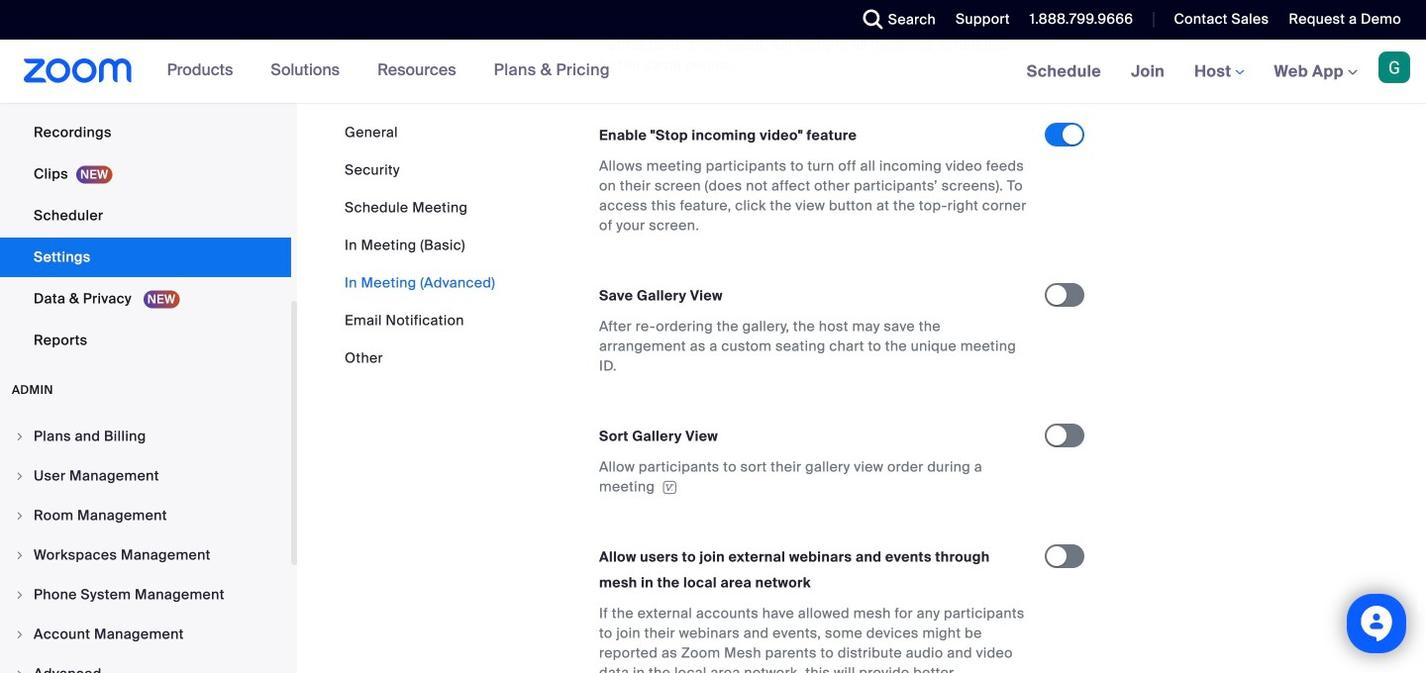 Task type: locate. For each thing, give the bounding box(es) containing it.
3 menu item from the top
[[0, 497, 291, 535]]

right image
[[14, 471, 26, 482], [14, 510, 26, 522], [14, 589, 26, 601], [14, 629, 26, 641], [14, 669, 26, 674]]

menu item
[[0, 418, 291, 456], [0, 458, 291, 495], [0, 497, 291, 535], [0, 537, 291, 575], [0, 577, 291, 614], [0, 616, 291, 654], [0, 656, 291, 674]]

1 right image from the top
[[14, 431, 26, 443]]

profile picture image
[[1379, 52, 1411, 83]]

banner
[[0, 40, 1426, 105]]

1 menu item from the top
[[0, 418, 291, 456]]

application
[[599, 457, 1027, 497]]

1 vertical spatial right image
[[14, 550, 26, 562]]

3 right image from the top
[[14, 589, 26, 601]]

menu bar
[[345, 123, 495, 368]]

1 right image from the top
[[14, 471, 26, 482]]

side navigation navigation
[[0, 0, 297, 674]]

0 vertical spatial right image
[[14, 431, 26, 443]]

right image
[[14, 431, 26, 443], [14, 550, 26, 562]]

personal menu menu
[[0, 0, 291, 363]]



Task type: vqa. For each thing, say whether or not it's contained in the screenshot.
zoom oneicon
no



Task type: describe. For each thing, give the bounding box(es) containing it.
5 right image from the top
[[14, 669, 26, 674]]

6 menu item from the top
[[0, 616, 291, 654]]

2 right image from the top
[[14, 550, 26, 562]]

2 menu item from the top
[[0, 458, 291, 495]]

product information navigation
[[152, 40, 625, 103]]

7 menu item from the top
[[0, 656, 291, 674]]

4 right image from the top
[[14, 629, 26, 641]]

support version for sort gallery view image
[[660, 481, 680, 495]]

zoom logo image
[[24, 58, 132, 83]]

4 menu item from the top
[[0, 537, 291, 575]]

admin menu menu
[[0, 418, 291, 674]]

meetings navigation
[[1012, 40, 1426, 105]]

5 menu item from the top
[[0, 577, 291, 614]]

2 right image from the top
[[14, 510, 26, 522]]



